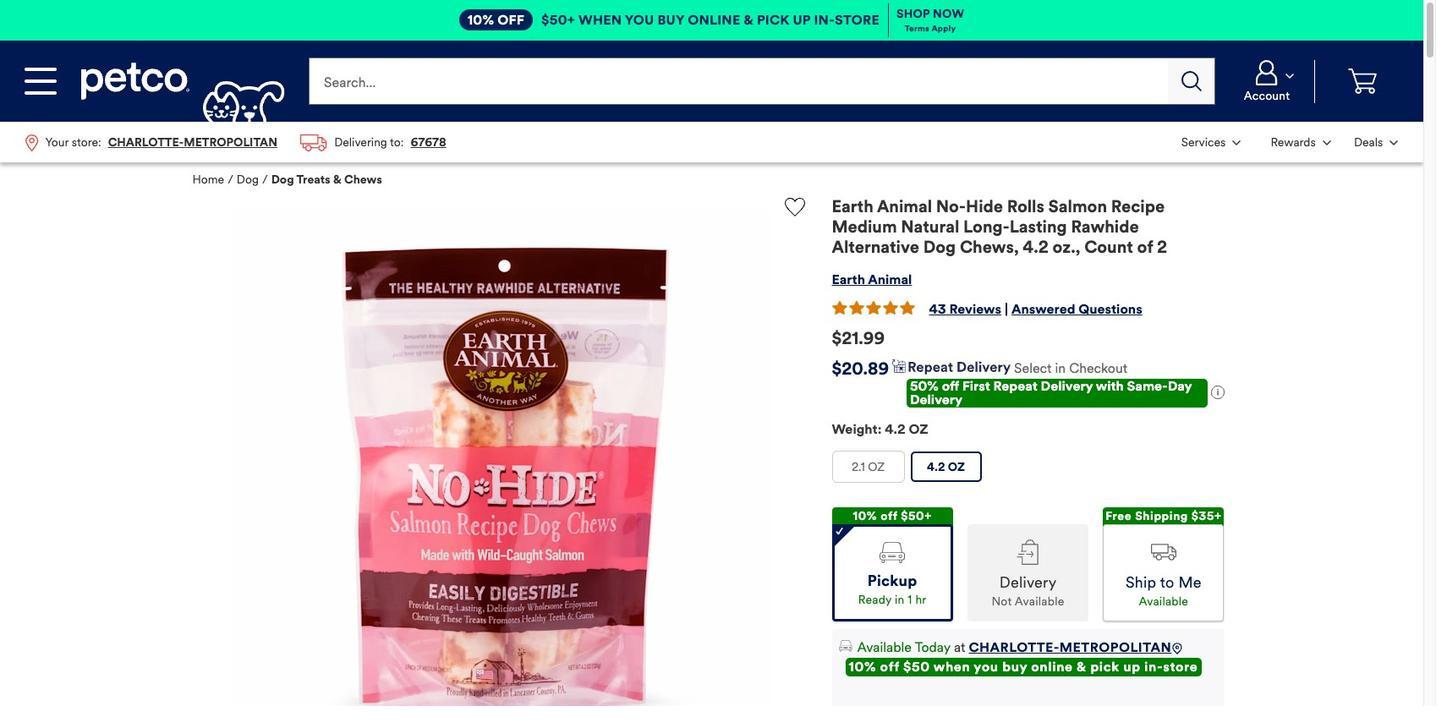 Task type: locate. For each thing, give the bounding box(es) containing it.
oz inside 'radio'
[[948, 460, 965, 474]]

in inside pickup ready in 1 hr
[[895, 593, 905, 607]]

10% off $50+
[[853, 509, 932, 524]]

option group containing pickup
[[832, 507, 1224, 622]]

shop now terms apply
[[896, 7, 964, 34]]

get text from wcs image
[[1211, 386, 1224, 399]]

0 horizontal spatial in
[[895, 593, 905, 607]]

icon pickup store image
[[880, 542, 905, 563], [839, 639, 852, 654]]

carat down icon 13 button
[[1172, 123, 1251, 161], [1344, 123, 1408, 161]]

dog link
[[237, 173, 259, 187]]

dog down no-
[[923, 237, 956, 258]]

free shipping $35+
[[1106, 509, 1222, 524]]

1 vertical spatial in
[[895, 593, 905, 607]]

43 reviews | answered questions
[[929, 301, 1142, 317]]

oz right : in the right of the page
[[909, 421, 928, 437]]

0 horizontal spatial oz
[[868, 460, 885, 474]]

2.1 oz
[[852, 460, 885, 474]]

1 horizontal spatial pick
[[1090, 659, 1120, 675]]

0 vertical spatial option group
[[832, 451, 1224, 490]]

0 horizontal spatial in-
[[814, 12, 835, 28]]

option group up available today at charlotte-metropolitan
[[832, 507, 1224, 622]]

1 horizontal spatial when
[[934, 659, 970, 675]]

&
[[744, 12, 753, 28], [333, 173, 341, 187], [1077, 659, 1087, 675]]

0 vertical spatial up
[[793, 12, 811, 28]]

0 vertical spatial 10%
[[467, 12, 494, 28]]

1 vertical spatial option group
[[832, 507, 1224, 622]]

available down to at the bottom
[[1139, 595, 1188, 609]]

salmon
[[1048, 196, 1107, 218]]

1 vertical spatial &
[[333, 173, 341, 187]]

2 horizontal spatial 4.2
[[1023, 237, 1049, 258]]

1 earth from the top
[[832, 196, 873, 218]]

buy
[[657, 12, 684, 28], [1002, 659, 1027, 675]]

off inside "50% off first repeat delivery with same-day delivery"
[[942, 378, 959, 394]]

oz down first
[[948, 460, 965, 474]]

option group containing 2.1 oz
[[832, 451, 1224, 490]]

$50
[[903, 659, 930, 675]]

available right not
[[1015, 595, 1064, 609]]

dog inside earth animal no-hide rolls salmon recipe medium natural long-lasting rawhide alternative dog chews, 4.2 oz., count of 2
[[923, 237, 956, 258]]

today
[[915, 639, 950, 655]]

delivery not available
[[992, 574, 1064, 609]]

/ left "dog" 'link'
[[228, 173, 233, 187]]

you
[[625, 12, 654, 28], [974, 659, 999, 675]]

1 vertical spatial online
[[1031, 659, 1073, 675]]

delivery
[[1041, 378, 1093, 394], [910, 392, 962, 408], [999, 574, 1057, 592]]

delivery inside delivery not available
[[999, 574, 1057, 592]]

2 carat down icon 13 button from the left
[[1344, 123, 1408, 161]]

in
[[1055, 360, 1066, 377], [895, 593, 905, 607]]

animal left no-
[[877, 196, 932, 218]]

off
[[497, 12, 524, 28]]

1 vertical spatial 10%
[[853, 509, 877, 524]]

pickup ready in 1 hr
[[858, 571, 927, 607]]

delivery-method-Delivery-Not Available radio
[[967, 524, 1089, 622]]

10% down 2.1 oz
[[853, 509, 877, 524]]

option group
[[832, 451, 1224, 490], [832, 507, 1224, 622]]

when
[[579, 12, 622, 28], [934, 659, 970, 675]]

0 vertical spatial off
[[942, 378, 959, 394]]

online down charlotte-metropolitan button
[[1031, 659, 1073, 675]]

dog treats & chews link
[[271, 173, 382, 187]]

1 vertical spatial buy
[[1002, 659, 1027, 675]]

0 horizontal spatial you
[[625, 12, 654, 28]]

0 horizontal spatial when
[[579, 12, 622, 28]]

home
[[192, 173, 224, 187]]

pick up search "search box"
[[757, 12, 789, 28]]

store
[[835, 12, 880, 28], [1163, 659, 1198, 675]]

in up "50% off first repeat delivery with same-day delivery"
[[1055, 360, 1066, 377]]

1 horizontal spatial /
[[262, 173, 268, 187]]

free
[[1106, 509, 1132, 524]]

available
[[1015, 595, 1064, 609], [1139, 595, 1188, 609], [857, 639, 912, 655]]

earth animal
[[832, 272, 912, 288]]

carat down icon 13 image
[[1285, 73, 1294, 78], [1233, 140, 1241, 145], [1323, 140, 1331, 145], [1390, 140, 1398, 145]]

0 vertical spatial animal
[[877, 196, 932, 218]]

0 horizontal spatial carat down icon 13 button
[[1172, 123, 1251, 161]]

0 horizontal spatial list
[[14, 122, 458, 163]]

1 option group from the top
[[832, 451, 1224, 490]]

50%
[[910, 378, 939, 394]]

0 vertical spatial you
[[625, 12, 654, 28]]

shop
[[896, 7, 930, 21]]

& right treats
[[333, 173, 341, 187]]

1 horizontal spatial oz
[[909, 421, 928, 437]]

1 vertical spatial carat down icon 13 button
[[1254, 123, 1341, 161]]

0 horizontal spatial $50+
[[541, 12, 575, 28]]

0 vertical spatial icon pickup store image
[[880, 542, 905, 563]]

delivery-method-Pickup-Ready in 1 hr radio
[[832, 524, 953, 622]]

ship
[[1126, 574, 1156, 592]]

icon delivery pin image
[[1172, 643, 1183, 655]]

animal inside earth animal no-hide rolls salmon recipe medium natural long-lasting rawhide alternative dog chews, 4.2 oz., count of 2
[[877, 196, 932, 218]]

& up search "search box"
[[744, 12, 753, 28]]

0 vertical spatial online
[[688, 12, 740, 28]]

10%
[[467, 12, 494, 28], [853, 509, 877, 524], [849, 659, 876, 675]]

earth inside earth animal no-hide rolls salmon recipe medium natural long-lasting rawhide alternative dog chews, 4.2 oz., count of 2
[[832, 196, 873, 218]]

dog right home
[[237, 173, 259, 187]]

at
[[954, 639, 965, 655]]

0 vertical spatial carat down icon 13 button
[[1226, 60, 1308, 103]]

oz
[[909, 421, 928, 437], [868, 460, 885, 474], [948, 460, 965, 474]]

0 vertical spatial earth
[[832, 196, 873, 218]]

earth
[[832, 196, 873, 218], [832, 272, 865, 288]]

reviews
[[949, 301, 1001, 317]]

answered questions link
[[1011, 301, 1142, 317]]

list
[[14, 122, 458, 163], [1170, 122, 1410, 163]]

1 horizontal spatial store
[[1163, 659, 1198, 675]]

now
[[933, 7, 964, 21]]

store down the icon delivery pin
[[1163, 659, 1198, 675]]

delivery-method-Ship to Me-Available radio
[[1103, 524, 1224, 622]]

up
[[793, 12, 811, 28], [1123, 659, 1141, 675]]

dog
[[237, 173, 259, 187], [271, 173, 294, 187], [923, 237, 956, 258]]

2 vertical spatial 4.2
[[927, 460, 945, 474]]

10% off
[[467, 12, 524, 28]]

1 vertical spatial off
[[881, 509, 898, 524]]

animal down alternative
[[868, 272, 912, 288]]

0 horizontal spatial icon pickup store image
[[839, 639, 852, 654]]

weight
[[832, 421, 878, 437]]

2 horizontal spatial dog
[[923, 237, 956, 258]]

/ right "dog" 'link'
[[262, 173, 268, 187]]

0 vertical spatial store
[[835, 12, 880, 28]]

same-
[[1127, 378, 1168, 394]]

1 horizontal spatial you
[[974, 659, 999, 675]]

1 horizontal spatial $50+
[[901, 509, 932, 524]]

available inside ship to me available
[[1139, 595, 1188, 609]]

0 vertical spatial when
[[579, 12, 622, 28]]

dog treats & chews
[[271, 173, 382, 187]]

0 vertical spatial &
[[744, 12, 753, 28]]

count
[[1084, 237, 1133, 258]]

off left $50
[[880, 659, 899, 675]]

delivery up not
[[999, 574, 1057, 592]]

carat down icon 13 image for 1st carat down icon 13 dropdown button from right
[[1390, 140, 1398, 145]]

store left shop
[[835, 12, 880, 28]]

earth down alternative
[[832, 272, 865, 288]]

4.2 up the 10% off $50+
[[927, 460, 945, 474]]

1 vertical spatial in-
[[1144, 659, 1163, 675]]

carat down icon 13 button
[[1226, 60, 1308, 103], [1254, 123, 1341, 161]]

1 horizontal spatial online
[[1031, 659, 1073, 675]]

animal
[[877, 196, 932, 218], [868, 272, 912, 288]]

ready
[[858, 593, 892, 607]]

4.2 right : in the right of the page
[[885, 421, 906, 437]]

0 vertical spatial in
[[1055, 360, 1066, 377]]

chews,
[[960, 237, 1019, 258]]

shop now link
[[896, 7, 964, 21]]

$50+ down 4.2 oz
[[901, 509, 932, 524]]

off down variation-2.1 oz 'option'
[[881, 509, 898, 524]]

0 horizontal spatial buy
[[657, 12, 684, 28]]

available up $50
[[857, 639, 912, 655]]

$50+ inside option group
[[901, 509, 932, 524]]

0 horizontal spatial up
[[793, 12, 811, 28]]

off down repeat delivery logo
[[942, 378, 959, 394]]

0 vertical spatial $50+
[[541, 12, 575, 28]]

icon check success 4 image
[[836, 526, 843, 535]]

oz right 2.1
[[868, 460, 885, 474]]

4.2 left oz.,
[[1023, 237, 1049, 258]]

1 horizontal spatial up
[[1123, 659, 1141, 675]]

online
[[688, 12, 740, 28], [1031, 659, 1073, 675]]

1 horizontal spatial carat down icon 13 button
[[1344, 123, 1408, 161]]

1 horizontal spatial list
[[1170, 122, 1410, 163]]

earth animal no-hide rolls salmon recipe medium natural long-lasting rawhide alternative dog chews, 4.2 oz., count of 2
[[832, 196, 1167, 258]]

checkout
[[1069, 360, 1128, 377]]

$50+ right off
[[541, 12, 575, 28]]

chews
[[344, 173, 382, 187]]

off for first
[[942, 378, 959, 394]]

10% left $50
[[849, 659, 876, 675]]

oz inside 'option'
[[868, 460, 885, 474]]

10% for 10% off
[[467, 12, 494, 28]]

pick down metropolitan at the bottom right of page
[[1090, 659, 1120, 675]]

option group down "50% off first repeat delivery with same-day delivery"
[[832, 451, 1224, 490]]

43
[[929, 301, 946, 317]]

pickup
[[868, 571, 917, 590]]

1 list from the left
[[14, 122, 458, 163]]

shipping
[[1135, 509, 1188, 524]]

1 vertical spatial animal
[[868, 272, 912, 288]]

oz for 2.1 oz
[[868, 460, 885, 474]]

2 earth from the top
[[832, 272, 865, 288]]

1 vertical spatial when
[[934, 659, 970, 675]]

online up search "search box"
[[688, 12, 740, 28]]

2 horizontal spatial &
[[1077, 659, 1087, 675]]

2 option group from the top
[[832, 507, 1224, 622]]

1
[[908, 593, 912, 607]]

1 vertical spatial earth
[[832, 272, 865, 288]]

/
[[228, 173, 233, 187], [262, 173, 268, 187]]

2.1
[[852, 460, 865, 474]]

earth up alternative
[[832, 196, 873, 218]]

2 horizontal spatial available
[[1139, 595, 1188, 609]]

$50+
[[541, 12, 575, 28], [901, 509, 932, 524]]

|
[[1005, 301, 1008, 317]]

& down charlotte-metropolitan button
[[1077, 659, 1087, 675]]

earth animal no-hide rolls salmon recipe medium natural long-lasting rawhide alternative dog chews, 4.2 oz., count of 2 - carousel image #1 image
[[233, 211, 771, 706]]

10% left off
[[467, 12, 494, 28]]

Search search field
[[309, 58, 1168, 105]]

2 vertical spatial 10%
[[849, 659, 876, 675]]

1 horizontal spatial &
[[744, 12, 753, 28]]

1 vertical spatial icon pickup store image
[[839, 639, 852, 654]]

1 horizontal spatial available
[[1015, 595, 1064, 609]]

in left 1
[[895, 593, 905, 607]]

1 vertical spatial you
[[974, 659, 999, 675]]

1 horizontal spatial icon pickup store image
[[880, 542, 905, 563]]

off for $50+
[[881, 509, 898, 524]]

0 vertical spatial 4.2
[[1023, 237, 1049, 258]]

dog left treats
[[271, 173, 294, 187]]

icon pickup store image inside delivery-method-pickup-ready in 1 hr 'radio'
[[880, 542, 905, 563]]

2 horizontal spatial oz
[[948, 460, 965, 474]]

1 horizontal spatial 4.2
[[927, 460, 945, 474]]

0 horizontal spatial /
[[228, 173, 233, 187]]

$21.99
[[832, 328, 885, 349]]

0 horizontal spatial 4.2
[[885, 421, 906, 437]]

1 vertical spatial $50+
[[901, 509, 932, 524]]

2 vertical spatial off
[[880, 659, 899, 675]]

0 vertical spatial pick
[[757, 12, 789, 28]]



Task type: vqa. For each thing, say whether or not it's contained in the screenshot.
the bottommost Get
no



Task type: describe. For each thing, give the bounding box(es) containing it.
answered
[[1011, 301, 1075, 317]]

10% off $50 when you buy online & pick up in-store
[[849, 659, 1198, 675]]

0 horizontal spatial pick
[[757, 12, 789, 28]]

1 vertical spatial up
[[1123, 659, 1141, 675]]

50% off first repeat delivery with same-day delivery
[[910, 378, 1192, 408]]

available today at charlotte-metropolitan
[[857, 639, 1172, 655]]

4.2 inside earth animal no-hide rolls salmon recipe medium natural long-lasting rawhide alternative dog chews, 4.2 oz., count of 2
[[1023, 237, 1049, 258]]

no-
[[936, 196, 966, 218]]

hr
[[915, 593, 927, 607]]

1 horizontal spatial buy
[[1002, 659, 1027, 675]]

1 horizontal spatial in-
[[1144, 659, 1163, 675]]

icon pickup store image for pickup
[[880, 542, 905, 563]]

charlotte-metropolitan button
[[969, 638, 1172, 658]]

repeat
[[993, 378, 1038, 394]]

4.2 inside 4.2 oz 'radio'
[[927, 460, 945, 474]]

variation-4.2 OZ radio
[[910, 452, 981, 482]]

natural
[[901, 217, 959, 238]]

hide
[[966, 196, 1003, 218]]

2 vertical spatial &
[[1077, 659, 1087, 675]]

recipe
[[1111, 196, 1165, 218]]

4.2 oz
[[927, 460, 965, 474]]

oz for 4.2 oz
[[948, 460, 965, 474]]

icon info 2 button
[[1211, 385, 1224, 402]]

lasting
[[1010, 217, 1067, 238]]

0 vertical spatial buy
[[657, 12, 684, 28]]

rolls
[[1007, 196, 1044, 218]]

oz.,
[[1053, 237, 1080, 258]]

0 horizontal spatial online
[[688, 12, 740, 28]]

icon pickup store image for available today
[[839, 639, 852, 654]]

search image
[[1181, 71, 1202, 91]]

first
[[962, 378, 990, 394]]

day
[[1168, 378, 1192, 394]]

medium
[[832, 217, 897, 238]]

select in checkout
[[1014, 360, 1128, 377]]

not
[[992, 595, 1012, 609]]

earth animal link
[[832, 272, 912, 288]]

home / dog /
[[192, 173, 268, 187]]

delivery down select in checkout
[[1041, 378, 1093, 394]]

apply
[[931, 23, 956, 34]]

earth for earth animal no-hide rolls salmon recipe medium natural long-lasting rawhide alternative dog chews, 4.2 oz., count of 2
[[832, 196, 873, 218]]

animal for earth animal
[[868, 272, 912, 288]]

0 horizontal spatial &
[[333, 173, 341, 187]]

to
[[1160, 574, 1174, 592]]

metropolitan
[[1060, 639, 1172, 655]]

long-
[[963, 217, 1010, 238]]

1 carat down icon 13 button from the left
[[1172, 123, 1251, 161]]

2
[[1157, 237, 1167, 258]]

1 vertical spatial pick
[[1090, 659, 1120, 675]]

ship to me available
[[1126, 574, 1202, 609]]

1 vertical spatial store
[[1163, 659, 1198, 675]]

10% for 10% off $50+
[[853, 509, 877, 524]]

delivery down repeat delivery logo
[[910, 392, 962, 408]]

2 list from the left
[[1170, 122, 1410, 163]]

2 / from the left
[[262, 173, 268, 187]]

animal for earth animal no-hide rolls salmon recipe medium natural long-lasting rawhide alternative dog chews, 4.2 oz., count of 2
[[877, 196, 932, 218]]

off for $50
[[880, 659, 899, 675]]

repeat delivery logo image
[[892, 360, 1011, 375]]

0 vertical spatial in-
[[814, 12, 835, 28]]

1 vertical spatial 4.2
[[885, 421, 906, 437]]

questions
[[1079, 301, 1142, 317]]

0 horizontal spatial store
[[835, 12, 880, 28]]

earth for earth animal
[[832, 272, 865, 288]]

me
[[1179, 574, 1202, 592]]

rawhide
[[1071, 217, 1139, 238]]

$50+ when you buy online & pick up in-store
[[541, 12, 880, 28]]

$20.89
[[832, 359, 889, 380]]

available inside delivery not available
[[1015, 595, 1064, 609]]

carat down icon 13 image for the bottom carat down icon 13 popup button
[[1323, 140, 1331, 145]]

1 horizontal spatial dog
[[271, 173, 294, 187]]

$35+
[[1192, 509, 1222, 524]]

0 horizontal spatial dog
[[237, 173, 259, 187]]

:
[[878, 421, 882, 437]]

weight : 4.2 oz
[[832, 421, 928, 437]]

variation-2.1 OZ radio
[[833, 452, 904, 482]]

carat down icon 13 image for second carat down icon 13 dropdown button from right
[[1233, 140, 1241, 145]]

select
[[1014, 360, 1052, 377]]

0 horizontal spatial available
[[857, 639, 912, 655]]

alternative
[[832, 237, 919, 258]]

1 horizontal spatial in
[[1055, 360, 1066, 377]]

treats
[[296, 173, 330, 187]]

terms
[[905, 23, 930, 34]]

1 / from the left
[[228, 173, 233, 187]]

charlotte-
[[969, 639, 1060, 655]]

home link
[[192, 173, 224, 187]]

with
[[1096, 378, 1124, 394]]

of
[[1137, 237, 1153, 258]]

10% for 10% off $50 when you buy online & pick up in-store
[[849, 659, 876, 675]]



